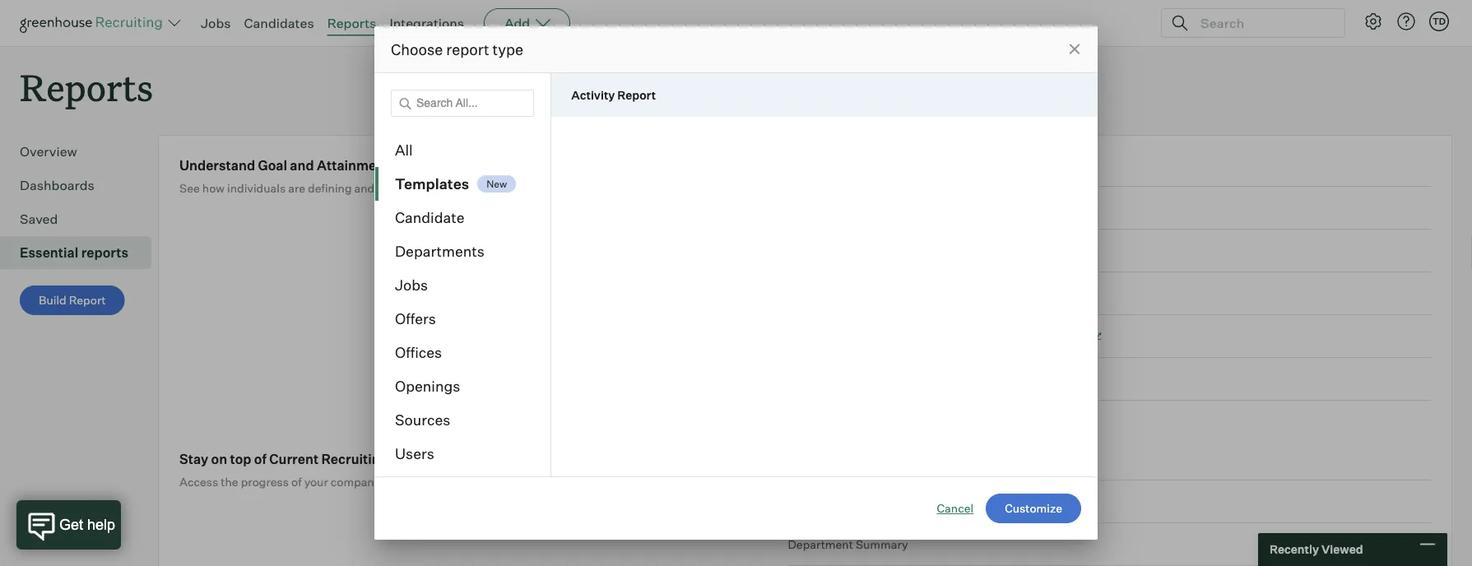 Task type: describe. For each thing, give the bounding box(es) containing it.
0 horizontal spatial reports
[[20, 63, 153, 111]]

report for build report
[[69, 293, 106, 308]]

all
[[395, 141, 413, 159]]

openings
[[395, 377, 460, 395]]

type
[[493, 40, 523, 58]]

essential reports
[[20, 245, 128, 261]]

viewed
[[1321, 542, 1363, 557]]

their
[[507, 181, 532, 195]]

icon chart image
[[1089, 332, 1101, 340]]

department
[[788, 537, 853, 551]]

your
[[304, 475, 328, 489]]

understand goal and attainment metrics see how individuals are defining and accomplishing goals for their own personal and team development
[[179, 157, 732, 195]]

essential reports link
[[20, 243, 145, 263]]

dashboards
[[20, 177, 94, 194]]

overview
[[20, 143, 77, 160]]

offers
[[395, 310, 436, 328]]

top
[[230, 451, 251, 467]]

greenhouse recruiting image
[[20, 13, 168, 33]]

understand
[[179, 157, 255, 173]]

activity report
[[571, 88, 656, 102]]

td
[[1433, 16, 1446, 27]]

team
[[632, 181, 659, 195]]

saved
[[20, 211, 58, 227]]

process
[[468, 475, 510, 489]]

cancel
[[937, 501, 974, 516]]

current
[[392, 475, 431, 489]]

are
[[288, 181, 305, 195]]

essential
[[20, 245, 78, 261]]

department summary link
[[788, 524, 1431, 566]]

customize button
[[986, 494, 1081, 523]]

jobs link
[[201, 15, 231, 31]]

build report button
[[20, 286, 125, 315]]

personal
[[560, 181, 606, 195]]

build
[[39, 293, 66, 308]]

summary
[[856, 537, 908, 551]]

stay on top of current recruiting activity access the progress of your company's current hiring process
[[179, 451, 510, 489]]

the
[[221, 475, 238, 489]]

candidates
[[244, 15, 314, 31]]

choose
[[391, 40, 443, 58]]

new
[[487, 178, 507, 190]]

choose report type
[[391, 40, 523, 58]]

dashboards link
[[20, 175, 145, 195]]

templates
[[395, 175, 469, 193]]

overview link
[[20, 142, 145, 161]]

current
[[269, 451, 319, 467]]

departments
[[395, 242, 485, 260]]

hiring
[[434, 475, 465, 489]]

individuals
[[227, 181, 286, 195]]



Task type: locate. For each thing, give the bounding box(es) containing it.
reports
[[327, 15, 376, 31], [20, 63, 153, 111]]

report
[[446, 40, 489, 58]]

saved link
[[20, 209, 145, 229]]

1 vertical spatial report
[[69, 293, 106, 308]]

of right top
[[254, 451, 267, 467]]

0 vertical spatial of
[[254, 451, 267, 467]]

Search text field
[[1196, 11, 1330, 35]]

users
[[395, 445, 434, 463]]

and left team
[[609, 181, 629, 195]]

1 horizontal spatial of
[[291, 475, 302, 489]]

how
[[202, 181, 225, 195]]

on
[[211, 451, 227, 467]]

and up are
[[290, 157, 314, 173]]

reports down greenhouse recruiting image
[[20, 63, 153, 111]]

Search All... text field
[[391, 90, 534, 117]]

0 horizontal spatial jobs
[[201, 15, 231, 31]]

1 horizontal spatial report
[[617, 88, 656, 102]]

department summary
[[788, 537, 908, 551]]

goal
[[258, 157, 287, 173]]

jobs up offers
[[395, 276, 428, 294]]

accomplishing
[[377, 181, 456, 195]]

metrics
[[392, 157, 441, 173]]

add
[[505, 15, 530, 31]]

own
[[535, 181, 557, 195]]

build report
[[39, 293, 106, 308]]

activity
[[571, 88, 615, 102], [391, 451, 441, 467]]

and
[[290, 157, 314, 173], [354, 181, 375, 195], [609, 181, 629, 195]]

access
[[179, 475, 218, 489]]

1 horizontal spatial jobs
[[395, 276, 428, 294]]

integrations link
[[390, 15, 464, 31]]

0 vertical spatial activity
[[571, 88, 615, 102]]

attainment
[[317, 157, 390, 173]]

0 vertical spatial report
[[617, 88, 656, 102]]

development
[[662, 181, 732, 195]]

integrations
[[390, 15, 464, 31]]

report for activity report
[[617, 88, 656, 102]]

report inside button
[[69, 293, 106, 308]]

and down attainment
[[354, 181, 375, 195]]

see
[[179, 181, 200, 195]]

stay
[[179, 451, 208, 467]]

customize
[[1005, 501, 1062, 516]]

of
[[254, 451, 267, 467], [291, 475, 302, 489]]

defining
[[308, 181, 352, 195]]

0 horizontal spatial activity
[[391, 451, 441, 467]]

recently
[[1270, 542, 1319, 557]]

0 horizontal spatial report
[[69, 293, 106, 308]]

1 vertical spatial of
[[291, 475, 302, 489]]

td button
[[1429, 12, 1449, 31]]

candidates link
[[244, 15, 314, 31]]

company's
[[331, 475, 389, 489]]

choose report type dialog
[[374, 26, 1098, 540]]

icon chart link
[[788, 315, 1431, 358]]

1 horizontal spatial and
[[354, 181, 375, 195]]

1 vertical spatial jobs
[[395, 276, 428, 294]]

1 vertical spatial activity
[[391, 451, 441, 467]]

reports link
[[327, 15, 376, 31]]

2 horizontal spatial and
[[609, 181, 629, 195]]

for
[[490, 181, 505, 195]]

goals
[[458, 181, 487, 195]]

reports right candidates link at the top left
[[327, 15, 376, 31]]

cancel link
[[937, 500, 974, 517]]

report inside dialog
[[617, 88, 656, 102]]

sources
[[395, 411, 450, 429]]

jobs inside choose report type dialog
[[395, 276, 428, 294]]

report
[[617, 88, 656, 102], [69, 293, 106, 308]]

1 horizontal spatial reports
[[327, 15, 376, 31]]

recruiting
[[321, 451, 388, 467]]

1 horizontal spatial activity
[[571, 88, 615, 102]]

activity inside choose report type dialog
[[571, 88, 615, 102]]

0 horizontal spatial of
[[254, 451, 267, 467]]

of left your
[[291, 475, 302, 489]]

0 vertical spatial jobs
[[201, 15, 231, 31]]

add button
[[484, 8, 570, 38]]

candidate
[[395, 209, 465, 227]]

1 vertical spatial reports
[[20, 63, 153, 111]]

recently viewed
[[1270, 542, 1363, 557]]

offices
[[395, 344, 442, 362]]

progress
[[241, 475, 289, 489]]

reports
[[81, 245, 128, 261]]

configure image
[[1364, 12, 1383, 31]]

activity inside stay on top of current recruiting activity access the progress of your company's current hiring process
[[391, 451, 441, 467]]

0 horizontal spatial and
[[290, 157, 314, 173]]

jobs left candidates link at the top left
[[201, 15, 231, 31]]

td button
[[1426, 8, 1452, 35]]

0 vertical spatial reports
[[327, 15, 376, 31]]

jobs
[[201, 15, 231, 31], [395, 276, 428, 294]]



Task type: vqa. For each thing, say whether or not it's contained in the screenshot.
"Saved" link
yes



